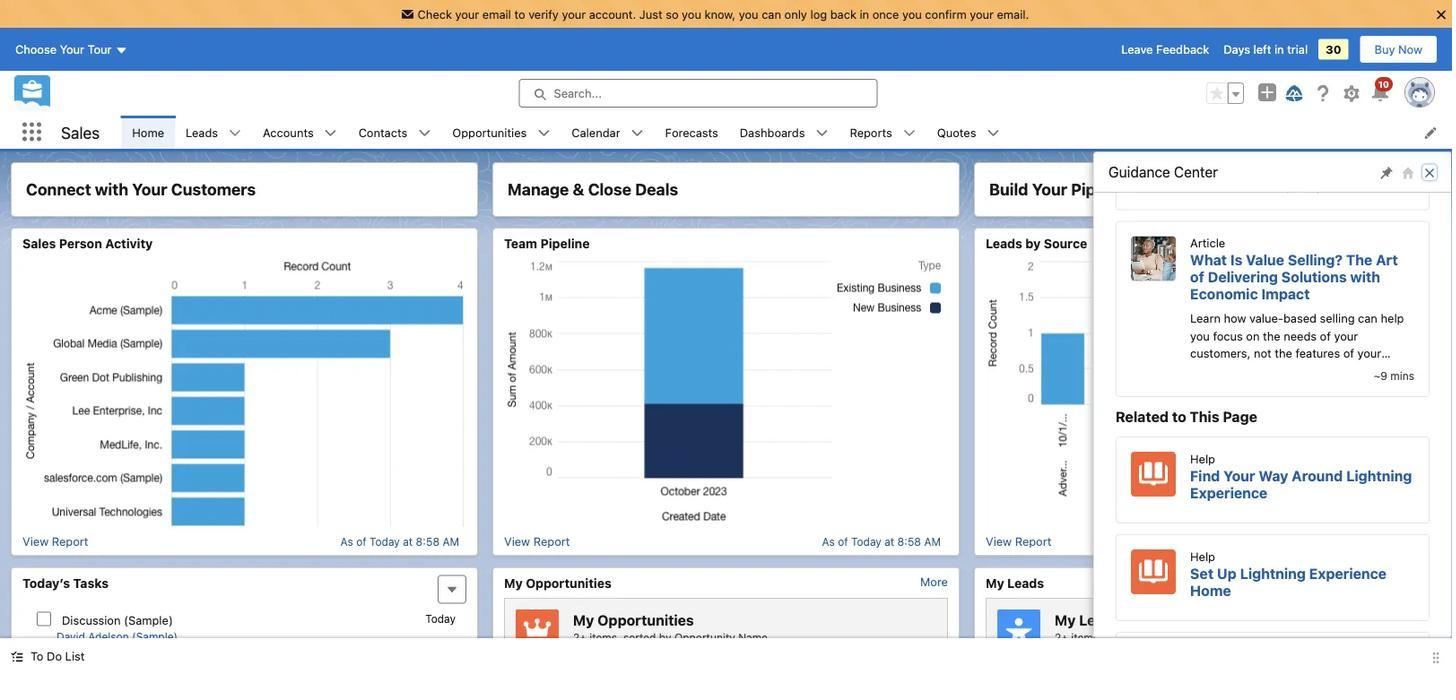 Task type: locate. For each thing, give the bounding box(es) containing it.
to
[[30, 650, 44, 663]]

text default image inside contacts 'list item'
[[418, 127, 431, 140]]

items, inside my leads 2+ items, sorted by name
[[1071, 632, 1102, 644]]

1 horizontal spatial view report link
[[504, 535, 570, 548]]

am
[[443, 535, 459, 548], [924, 535, 941, 548], [1406, 535, 1423, 548]]

2 horizontal spatial report
[[1015, 535, 1052, 548]]

manage & close deals
[[508, 180, 678, 199]]

items, inside my opportunities 2+ items, sorted by opportunity name
[[589, 632, 620, 644]]

your
[[60, 43, 84, 56], [132, 180, 167, 199], [1032, 180, 1067, 199], [1224, 468, 1255, 485]]

0 vertical spatial lightning
[[1346, 468, 1412, 485]]

8:​58 for deals
[[897, 535, 921, 548]]

manage
[[508, 180, 569, 199]]

1 horizontal spatial sorted
[[1105, 632, 1138, 644]]

view report up my opportunities link
[[504, 535, 570, 548]]

1 horizontal spatial at
[[885, 535, 894, 548]]

1 view report from the left
[[22, 535, 88, 548]]

view
[[22, 535, 49, 548], [504, 535, 530, 548], [986, 535, 1012, 548]]

1 horizontal spatial items,
[[1071, 632, 1102, 644]]

today's
[[22, 576, 70, 591]]

1 horizontal spatial name
[[1156, 632, 1186, 644]]

8:​58
[[416, 535, 440, 548], [897, 535, 921, 548], [1379, 535, 1403, 548]]

2 more from the left
[[1402, 575, 1430, 589]]

today for connect with your customers
[[370, 535, 400, 548]]

text default image right reports
[[903, 127, 916, 140]]

2+ inside my leads 2+ items, sorted by name
[[1055, 632, 1068, 644]]

1 as from the left
[[340, 535, 353, 548]]

view report link for customers
[[22, 535, 88, 548]]

your left tour
[[60, 43, 84, 56]]

text default image inside opportunities "list item"
[[538, 127, 550, 140]]

to left this at the bottom right of the page
[[1172, 409, 1186, 426]]

view report up my leads link
[[986, 535, 1052, 548]]

lightning right around
[[1346, 468, 1412, 485]]

the
[[1263, 329, 1281, 343], [1275, 347, 1292, 360]]

1 horizontal spatial 2+
[[1055, 632, 1068, 644]]

text default image right contacts
[[418, 127, 431, 140]]

1 vertical spatial home
[[1190, 582, 1231, 599]]

2 horizontal spatial view
[[986, 535, 1012, 548]]

pipeline
[[1071, 180, 1133, 199], [540, 236, 590, 251]]

1 sorted from the left
[[623, 632, 656, 644]]

2 vertical spatial opportunities
[[598, 612, 694, 629]]

0 horizontal spatial more link
[[920, 575, 948, 589]]

0 horizontal spatial view report
[[22, 535, 88, 548]]

1 more from the left
[[920, 575, 948, 589]]

your left email
[[455, 7, 479, 21]]

text default image left 'to'
[[11, 651, 23, 663]]

am for deals
[[924, 535, 941, 548]]

way
[[1259, 468, 1288, 485]]

quotes list item
[[926, 116, 1010, 149]]

my opportunities 2+ items, sorted by opportunity name
[[573, 612, 768, 644]]

your right 'build'
[[1032, 180, 1067, 199]]

1 at from the left
[[403, 535, 413, 548]]

text default image inside accounts list item
[[324, 127, 337, 140]]

person
[[59, 236, 102, 251]]

mins
[[1391, 370, 1415, 382]]

1 as of today at 8:​58 am from the left
[[340, 535, 459, 548]]

this
[[1190, 409, 1219, 426]]

2 at from the left
[[885, 535, 894, 548]]

with
[[95, 180, 128, 199], [1350, 269, 1380, 286]]

1 items, from the left
[[589, 632, 620, 644]]

0 vertical spatial sales
[[61, 123, 100, 142]]

choose your tour button
[[14, 35, 129, 64]]

1 2+ from the left
[[573, 632, 586, 644]]

text default image
[[229, 127, 241, 140], [324, 127, 337, 140], [631, 127, 644, 140], [816, 127, 828, 140], [987, 127, 1000, 140]]

0 horizontal spatial by
[[659, 632, 671, 644]]

report up my leads link
[[1015, 535, 1052, 548]]

activity
[[105, 236, 153, 251]]

your inside help find your way around lightning experience
[[1224, 468, 1255, 485]]

find
[[1190, 468, 1220, 485]]

my inside my opportunities 2+ items, sorted by opportunity name
[[573, 612, 594, 629]]

in right the back on the top right of the page
[[860, 7, 869, 21]]

1 vertical spatial in
[[1275, 43, 1284, 56]]

0 horizontal spatial experience
[[1190, 485, 1268, 502]]

1 name from the left
[[738, 632, 768, 644]]

once
[[872, 7, 899, 21]]

my
[[504, 576, 523, 591], [986, 576, 1004, 591], [573, 612, 594, 629], [1055, 612, 1076, 629]]

1 8:​58 from the left
[[416, 535, 440, 548]]

experience down page
[[1190, 485, 1268, 502]]

can left only
[[762, 7, 781, 21]]

only
[[784, 7, 807, 21]]

help up find
[[1190, 452, 1215, 466]]

david
[[57, 631, 85, 644]]

report for customers
[[52, 535, 88, 548]]

0 horizontal spatial more
[[920, 575, 948, 589]]

1 vertical spatial opportunities
[[526, 576, 612, 591]]

view up my opportunities link
[[504, 535, 530, 548]]

today's tasks
[[22, 576, 109, 591]]

10
[[1378, 79, 1389, 89]]

sales left person
[[22, 236, 56, 251]]

0 horizontal spatial with
[[95, 180, 128, 199]]

report up today's tasks at left
[[52, 535, 88, 548]]

to
[[514, 7, 525, 21], [1172, 409, 1186, 426]]

team pipeline
[[504, 236, 590, 251]]

0 horizontal spatial sorted
[[623, 632, 656, 644]]

2 more link from the left
[[1402, 575, 1430, 589]]

sorted inside my leads 2+ items, sorted by name
[[1105, 632, 1138, 644]]

1 vertical spatial (sample)
[[132, 631, 178, 644]]

2 report from the left
[[533, 535, 570, 548]]

2 items, from the left
[[1071, 632, 1102, 644]]

can
[[762, 7, 781, 21], [1358, 312, 1378, 325]]

as for customers
[[340, 535, 353, 548]]

1 horizontal spatial am
[[924, 535, 941, 548]]

my opportunities link
[[504, 575, 612, 591]]

source
[[1044, 236, 1087, 251]]

1 horizontal spatial more link
[[1402, 575, 1430, 589]]

calendar
[[572, 126, 620, 139]]

you down learn
[[1190, 329, 1210, 343]]

experience inside help set up lightning experience home
[[1309, 565, 1387, 582]]

1 horizontal spatial home
[[1190, 582, 1231, 599]]

opportunities inside my opportunities 2+ items, sorted by opportunity name
[[598, 612, 694, 629]]

with up selling at the top right of the page
[[1350, 269, 1380, 286]]

report up my opportunities link
[[533, 535, 570, 548]]

0 horizontal spatial 8:​58
[[416, 535, 440, 548]]

lightning inside help set up lightning experience home
[[1240, 565, 1306, 582]]

view report link up today's
[[22, 535, 88, 548]]

2 horizontal spatial by
[[1141, 632, 1153, 644]]

30
[[1326, 43, 1341, 56]]

text default image right accounts
[[324, 127, 337, 140]]

with right connect
[[95, 180, 128, 199]]

so
[[666, 7, 679, 21]]

opportunities
[[452, 126, 527, 139], [526, 576, 612, 591], [598, 612, 694, 629]]

help for set
[[1190, 550, 1215, 564]]

with inside article what is value selling? the art of delivering solutions with economic impact learn how value-based selling can help you focus on the needs of your customers, not the features of your product. ~9 mins
[[1350, 269, 1380, 286]]

1 horizontal spatial as
[[822, 535, 835, 548]]

0 horizontal spatial as
[[340, 535, 353, 548]]

4 text default image from the left
[[816, 127, 828, 140]]

1 horizontal spatial in
[[1275, 43, 1284, 56]]

0 vertical spatial in
[[860, 7, 869, 21]]

text default image for dashboards
[[816, 127, 828, 140]]

view report link up my leads link
[[986, 535, 1052, 548]]

to do list button
[[0, 639, 95, 675]]

2 name from the left
[[1156, 632, 1186, 644]]

your
[[455, 7, 479, 21], [562, 7, 586, 21], [970, 7, 994, 21], [1334, 329, 1358, 343], [1358, 347, 1382, 360]]

experience
[[1190, 485, 1268, 502], [1309, 565, 1387, 582]]

1 horizontal spatial 8:​58
[[897, 535, 921, 548]]

find your way around lightning experience link
[[1190, 468, 1412, 502]]

connect
[[26, 180, 91, 199]]

is
[[1231, 252, 1243, 269]]

left
[[1254, 43, 1271, 56]]

text default image inside reports list item
[[903, 127, 916, 140]]

2 horizontal spatial am
[[1406, 535, 1423, 548]]

confirm
[[925, 7, 967, 21]]

sales for sales person activity
[[22, 236, 56, 251]]

0 vertical spatial (sample)
[[124, 614, 173, 627]]

2 horizontal spatial view report
[[986, 535, 1052, 548]]

2 help from the top
[[1190, 550, 1215, 564]]

5 text default image from the left
[[987, 127, 1000, 140]]

1 horizontal spatial as of today at 8:​58 am
[[822, 535, 941, 548]]

leave
[[1121, 43, 1153, 56]]

1 vertical spatial pipeline
[[540, 236, 590, 251]]

2 horizontal spatial at
[[1366, 535, 1376, 548]]

check
[[418, 7, 452, 21]]

email
[[482, 7, 511, 21]]

1 report from the left
[[52, 535, 88, 548]]

1 vertical spatial lightning
[[1240, 565, 1306, 582]]

lightning right up
[[1240, 565, 1306, 582]]

can left help
[[1358, 312, 1378, 325]]

home inside help set up lightning experience home
[[1190, 582, 1231, 599]]

my leads 2+ items, sorted by name
[[1055, 612, 1186, 644]]

contacts list item
[[348, 116, 442, 149]]

items,
[[589, 632, 620, 644], [1071, 632, 1102, 644]]

help inside help find your way around lightning experience
[[1190, 452, 1215, 466]]

contacts
[[358, 126, 408, 139]]

1 more link from the left
[[920, 575, 948, 589]]

the down value-
[[1263, 329, 1281, 343]]

1 horizontal spatial experience
[[1309, 565, 1387, 582]]

2 sorted from the left
[[1105, 632, 1138, 644]]

text default image inside to do list "button"
[[11, 651, 23, 663]]

help up set in the right bottom of the page
[[1190, 550, 1215, 564]]

0 horizontal spatial at
[[403, 535, 413, 548]]

1 horizontal spatial with
[[1350, 269, 1380, 286]]

1 vertical spatial can
[[1358, 312, 1378, 325]]

sales up connect
[[61, 123, 100, 142]]

pipeline right team
[[540, 236, 590, 251]]

opportunities link
[[442, 116, 538, 149]]

customers,
[[1190, 347, 1251, 360]]

1 horizontal spatial by
[[1026, 236, 1041, 251]]

sorted inside my opportunities 2+ items, sorted by opportunity name
[[623, 632, 656, 644]]

0 vertical spatial to
[[514, 7, 525, 21]]

by inside my opportunities 2+ items, sorted by opportunity name
[[659, 632, 671, 644]]

1 vertical spatial experience
[[1309, 565, 1387, 582]]

value
[[1246, 252, 1284, 269]]

0 horizontal spatial to
[[514, 7, 525, 21]]

by for manage & close deals
[[659, 632, 671, 644]]

text default image right quotes
[[987, 127, 1000, 140]]

1 text default image from the left
[[229, 127, 241, 140]]

name
[[738, 632, 768, 644], [1156, 632, 1186, 644]]

selling
[[1320, 312, 1355, 325]]

text default image right the "calendar"
[[631, 127, 644, 140]]

calendar link
[[561, 116, 631, 149]]

help inside help set up lightning experience home
[[1190, 550, 1215, 564]]

your right verify at the left top of page
[[562, 7, 586, 21]]

pipeline up source
[[1071, 180, 1133, 199]]

0 horizontal spatial in
[[860, 7, 869, 21]]

1 view from the left
[[22, 535, 49, 548]]

1 horizontal spatial more
[[1402, 575, 1430, 589]]

2 horizontal spatial view report link
[[986, 535, 1052, 548]]

2 8:​58 from the left
[[897, 535, 921, 548]]

2 view from the left
[[504, 535, 530, 548]]

2 am from the left
[[924, 535, 941, 548]]

related
[[1116, 409, 1169, 426]]

adelson
[[88, 631, 129, 644]]

your down selling at the top right of the page
[[1334, 329, 1358, 343]]

you
[[682, 7, 701, 21], [739, 7, 758, 21], [902, 7, 922, 21], [1190, 329, 1210, 343]]

tasks
[[73, 576, 109, 591]]

you right once
[[902, 7, 922, 21]]

to right email
[[514, 7, 525, 21]]

more link for build your pipeline
[[1402, 575, 1430, 589]]

list
[[121, 116, 1452, 149]]

0 vertical spatial opportunities
[[452, 126, 527, 139]]

2 view report link from the left
[[504, 535, 570, 548]]

1 horizontal spatial report
[[533, 535, 570, 548]]

view report link up my opportunities link
[[504, 535, 570, 548]]

items, for pipeline
[[1071, 632, 1102, 644]]

text default image inside quotes list item
[[987, 127, 1000, 140]]

text default image
[[418, 127, 431, 140], [538, 127, 550, 140], [903, 127, 916, 140], [11, 651, 23, 663]]

my inside my leads 2+ items, sorted by name
[[1055, 612, 1076, 629]]

text default image for opportunities
[[538, 127, 550, 140]]

center
[[1174, 164, 1218, 181]]

build
[[989, 180, 1028, 199]]

by for build your pipeline
[[1141, 632, 1153, 644]]

1 am from the left
[[443, 535, 459, 548]]

0 horizontal spatial items,
[[589, 632, 620, 644]]

text default image inside calendar list item
[[631, 127, 644, 140]]

1 horizontal spatial sales
[[61, 123, 100, 142]]

text default image left reports "link" at the right top
[[816, 127, 828, 140]]

2 horizontal spatial 8:​58
[[1379, 535, 1403, 548]]

at
[[403, 535, 413, 548], [885, 535, 894, 548], [1366, 535, 1376, 548]]

2 view report from the left
[[504, 535, 570, 548]]

1 horizontal spatial view report
[[504, 535, 570, 548]]

0 horizontal spatial sales
[[22, 236, 56, 251]]

0 horizontal spatial am
[[443, 535, 459, 548]]

group
[[1206, 83, 1244, 104]]

text default image left the "calendar"
[[538, 127, 550, 140]]

2 horizontal spatial as of today at 8:​58 am
[[1304, 535, 1423, 548]]

1 vertical spatial sales
[[22, 236, 56, 251]]

lightning inside help find your way around lightning experience
[[1346, 468, 1412, 485]]

2+ inside my opportunities 2+ items, sorted by opportunity name
[[573, 632, 586, 644]]

0 horizontal spatial home
[[132, 126, 164, 139]]

solutions
[[1282, 269, 1347, 286]]

2 2+ from the left
[[1055, 632, 1068, 644]]

1 vertical spatial to
[[1172, 409, 1186, 426]]

0 vertical spatial pipeline
[[1071, 180, 1133, 199]]

your left way
[[1224, 468, 1255, 485]]

text default image inside "leads" list item
[[229, 127, 241, 140]]

set up lightning experience home link
[[1190, 565, 1387, 599]]

now
[[1398, 43, 1423, 56]]

leads inside my leads 2+ items, sorted by name
[[1079, 612, 1121, 629]]

0 horizontal spatial name
[[738, 632, 768, 644]]

2 as from the left
[[822, 535, 835, 548]]

1 vertical spatial with
[[1350, 269, 1380, 286]]

0 vertical spatial help
[[1190, 452, 1215, 466]]

opportunities for my opportunities
[[526, 576, 612, 591]]

1 horizontal spatial to
[[1172, 409, 1186, 426]]

0 horizontal spatial lightning
[[1240, 565, 1306, 582]]

0 horizontal spatial report
[[52, 535, 88, 548]]

0 vertical spatial experience
[[1190, 485, 1268, 502]]

view report
[[22, 535, 88, 548], [504, 535, 570, 548], [986, 535, 1052, 548]]

in right left
[[1275, 43, 1284, 56]]

by inside my leads 2+ items, sorted by name
[[1141, 632, 1153, 644]]

my inside my leads link
[[986, 576, 1004, 591]]

3 as from the left
[[1304, 535, 1317, 548]]

0 horizontal spatial as of today at 8:​58 am
[[340, 535, 459, 548]]

3 view report link from the left
[[986, 535, 1052, 548]]

1 horizontal spatial lightning
[[1346, 468, 1412, 485]]

my inside my opportunities link
[[504, 576, 523, 591]]

0 horizontal spatial 2+
[[573, 632, 586, 644]]

opportunities inside "list item"
[[452, 126, 527, 139]]

view for customers
[[22, 535, 49, 548]]

up
[[1217, 565, 1237, 582]]

(sample) down discussion (sample) link
[[132, 631, 178, 644]]

view up my leads
[[986, 535, 1012, 548]]

1 view report link from the left
[[22, 535, 88, 548]]

3 text default image from the left
[[631, 127, 644, 140]]

0 horizontal spatial view
[[22, 535, 49, 548]]

1 vertical spatial help
[[1190, 550, 1215, 564]]

my for my opportunities
[[504, 576, 523, 591]]

view up today's
[[22, 535, 49, 548]]

as of today at 8:​58 am for customers
[[340, 535, 459, 548]]

my opportunities
[[504, 576, 612, 591]]

my for my opportunities 2+ items, sorted by opportunity name
[[573, 612, 594, 629]]

2 horizontal spatial as
[[1304, 535, 1317, 548]]

text default image left accounts "link" in the left of the page
[[229, 127, 241, 140]]

experience left the show more my leads records element
[[1309, 565, 1387, 582]]

0 horizontal spatial can
[[762, 7, 781, 21]]

leads list item
[[175, 116, 252, 149]]

1 horizontal spatial view
[[504, 535, 530, 548]]

by
[[1026, 236, 1041, 251], [659, 632, 671, 644], [1141, 632, 1153, 644]]

accounts list item
[[252, 116, 348, 149]]

view report link
[[22, 535, 88, 548], [504, 535, 570, 548], [986, 535, 1052, 548]]

the right not
[[1275, 347, 1292, 360]]

you right so
[[682, 7, 701, 21]]

text default image for accounts
[[324, 127, 337, 140]]

&
[[573, 180, 584, 199]]

0 horizontal spatial view report link
[[22, 535, 88, 548]]

10 button
[[1370, 77, 1393, 104]]

2 as of today at 8:​58 am from the left
[[822, 535, 941, 548]]

as of today at 8:​58 am
[[340, 535, 459, 548], [822, 535, 941, 548], [1304, 535, 1423, 548]]

view report up today's
[[22, 535, 88, 548]]

1 horizontal spatial can
[[1358, 312, 1378, 325]]

2 text default image from the left
[[324, 127, 337, 140]]

reports list item
[[839, 116, 926, 149]]

text default image for leads
[[229, 127, 241, 140]]

8:​58 for customers
[[416, 535, 440, 548]]

as
[[340, 535, 353, 548], [822, 535, 835, 548], [1304, 535, 1317, 548]]

1 help from the top
[[1190, 452, 1215, 466]]

text default image inside dashboards list item
[[816, 127, 828, 140]]

home link
[[121, 116, 175, 149]]

(sample) up david adelson (sample) link
[[124, 614, 173, 627]]



Task type: describe. For each thing, give the bounding box(es) containing it.
~9
[[1374, 370, 1388, 382]]

my leads link
[[986, 575, 1044, 591]]

verify
[[528, 7, 559, 21]]

discussion (sample) link
[[62, 614, 173, 627]]

to do list
[[30, 650, 85, 663]]

your down home link
[[132, 180, 167, 199]]

list
[[65, 650, 85, 663]]

accounts
[[263, 126, 314, 139]]

opportunity
[[674, 632, 735, 644]]

help
[[1381, 312, 1404, 325]]

view report for customers
[[22, 535, 88, 548]]

help for find
[[1190, 452, 1215, 466]]

your inside popup button
[[60, 43, 84, 56]]

on
[[1246, 329, 1260, 343]]

show more my leads records element
[[1402, 575, 1430, 589]]

can inside article what is value selling? the art of delivering solutions with economic impact learn how value-based selling can help you focus on the needs of your customers, not the features of your product. ~9 mins
[[1358, 312, 1378, 325]]

page
[[1223, 409, 1258, 426]]

connect with your customers
[[26, 180, 256, 199]]

dashboards link
[[729, 116, 816, 149]]

text default image for quotes
[[987, 127, 1000, 140]]

needs
[[1284, 329, 1317, 343]]

customers
[[171, 180, 256, 199]]

as of today at 8:​58 am for deals
[[822, 535, 941, 548]]

back
[[830, 7, 857, 21]]

economic
[[1190, 286, 1258, 303]]

choose
[[15, 43, 57, 56]]

you inside article what is value selling? the art of delivering solutions with economic impact learn how value-based selling can help you focus on the needs of your customers, not the features of your product. ~9 mins
[[1190, 329, 1210, 343]]

know,
[[705, 7, 736, 21]]

value-
[[1249, 312, 1284, 325]]

3 8:​58 from the left
[[1379, 535, 1403, 548]]

text default image for reports
[[903, 127, 916, 140]]

sorted for pipeline
[[1105, 632, 1138, 644]]

forecasts
[[665, 126, 718, 139]]

leave feedback
[[1121, 43, 1209, 56]]

what is value selling? the art of delivering solutions with economic impact link
[[1190, 252, 1398, 303]]

calendar list item
[[561, 116, 654, 149]]

forecasts link
[[654, 116, 729, 149]]

days
[[1224, 43, 1250, 56]]

1 horizontal spatial pipeline
[[1071, 180, 1133, 199]]

more for build your pipeline
[[1402, 575, 1430, 589]]

art
[[1376, 252, 1398, 269]]

at for deals
[[885, 535, 894, 548]]

sorted for close
[[623, 632, 656, 644]]

discussion (sample) david adelson (sample)
[[57, 614, 178, 644]]

2+ for &
[[573, 632, 586, 644]]

log
[[810, 7, 827, 21]]

contacts link
[[348, 116, 418, 149]]

3 view from the left
[[986, 535, 1012, 548]]

guidance center
[[1109, 164, 1218, 181]]

product.
[[1190, 364, 1236, 378]]

quotes
[[937, 126, 976, 139]]

0 vertical spatial with
[[95, 180, 128, 199]]

list containing home
[[121, 116, 1452, 149]]

more link for manage & close deals
[[920, 575, 948, 589]]

dashboards list item
[[729, 116, 839, 149]]

buy now button
[[1359, 35, 1438, 64]]

account.
[[589, 7, 636, 21]]

email.
[[997, 7, 1029, 21]]

focus
[[1213, 329, 1243, 343]]

experience inside help find your way around lightning experience
[[1190, 485, 1268, 502]]

report for deals
[[533, 535, 570, 548]]

you right know,
[[739, 7, 758, 21]]

leads link
[[175, 116, 229, 149]]

as for deals
[[822, 535, 835, 548]]

impact
[[1262, 286, 1310, 303]]

discussion
[[62, 614, 121, 627]]

how
[[1224, 312, 1246, 325]]

3 am from the left
[[1406, 535, 1423, 548]]

your left email.
[[970, 7, 994, 21]]

2+ for your
[[1055, 632, 1068, 644]]

help set up lightning experience home
[[1190, 550, 1387, 599]]

reports
[[850, 126, 892, 139]]

show more my opportunities records element
[[920, 575, 948, 589]]

help find your way around lightning experience
[[1190, 452, 1412, 502]]

at for customers
[[403, 535, 413, 548]]

opportunities for my opportunities 2+ items, sorted by opportunity name
[[598, 612, 694, 629]]

check your email to verify your account. just so you know, you can only log back in once you confirm your email.
[[418, 7, 1029, 21]]

set
[[1190, 565, 1214, 582]]

0 horizontal spatial pipeline
[[540, 236, 590, 251]]

team
[[504, 236, 537, 251]]

name inside my opportunities 2+ items, sorted by opportunity name
[[738, 632, 768, 644]]

deals
[[635, 180, 678, 199]]

days left in trial
[[1224, 43, 1308, 56]]

3 at from the left
[[1366, 535, 1376, 548]]

the
[[1346, 252, 1373, 269]]

text default image for contacts
[[418, 127, 431, 140]]

just
[[639, 7, 663, 21]]

items, for close
[[589, 632, 620, 644]]

trial
[[1287, 43, 1308, 56]]

leave feedback link
[[1121, 43, 1209, 56]]

accounts link
[[252, 116, 324, 149]]

3 view report from the left
[[986, 535, 1052, 548]]

opportunities list item
[[442, 116, 561, 149]]

name inside my leads 2+ items, sorted by name
[[1156, 632, 1186, 644]]

view report link for deals
[[504, 535, 570, 548]]

sales for sales
[[61, 123, 100, 142]]

around
[[1292, 468, 1343, 485]]

today for manage & close deals
[[851, 535, 882, 548]]

0 vertical spatial can
[[762, 7, 781, 21]]

buy
[[1375, 43, 1395, 56]]

3 as of today at 8:​58 am from the left
[[1304, 535, 1423, 548]]

article
[[1190, 237, 1225, 250]]

build your pipeline
[[989, 180, 1133, 199]]

text default image for calendar
[[631, 127, 644, 140]]

buy now
[[1375, 43, 1423, 56]]

today for build your pipeline
[[1333, 535, 1363, 548]]

am for customers
[[443, 535, 459, 548]]

1 vertical spatial the
[[1275, 347, 1292, 360]]

not
[[1254, 347, 1272, 360]]

view report for deals
[[504, 535, 570, 548]]

selling?
[[1288, 252, 1343, 269]]

more for manage & close deals
[[920, 575, 948, 589]]

what
[[1190, 252, 1227, 269]]

related to this page
[[1116, 409, 1258, 426]]

3 report from the left
[[1015, 535, 1052, 548]]

your up the ~9
[[1358, 347, 1382, 360]]

article what is value selling? the art of delivering solutions with economic impact learn how value-based selling can help you focus on the needs of your customers, not the features of your product. ~9 mins
[[1190, 237, 1415, 382]]

leads by source
[[986, 236, 1087, 251]]

leads inside list item
[[186, 126, 218, 139]]

learn
[[1190, 312, 1221, 325]]

0 vertical spatial home
[[132, 126, 164, 139]]

choose your tour
[[15, 43, 112, 56]]

my for my leads
[[986, 576, 1004, 591]]

features
[[1296, 347, 1340, 360]]

view for deals
[[504, 535, 530, 548]]

delivering
[[1208, 269, 1278, 286]]

my for my leads 2+ items, sorted by name
[[1055, 612, 1076, 629]]

0 vertical spatial the
[[1263, 329, 1281, 343]]

quotes link
[[926, 116, 987, 149]]



Task type: vqa. For each thing, say whether or not it's contained in the screenshot.
THE YOU'RE
no



